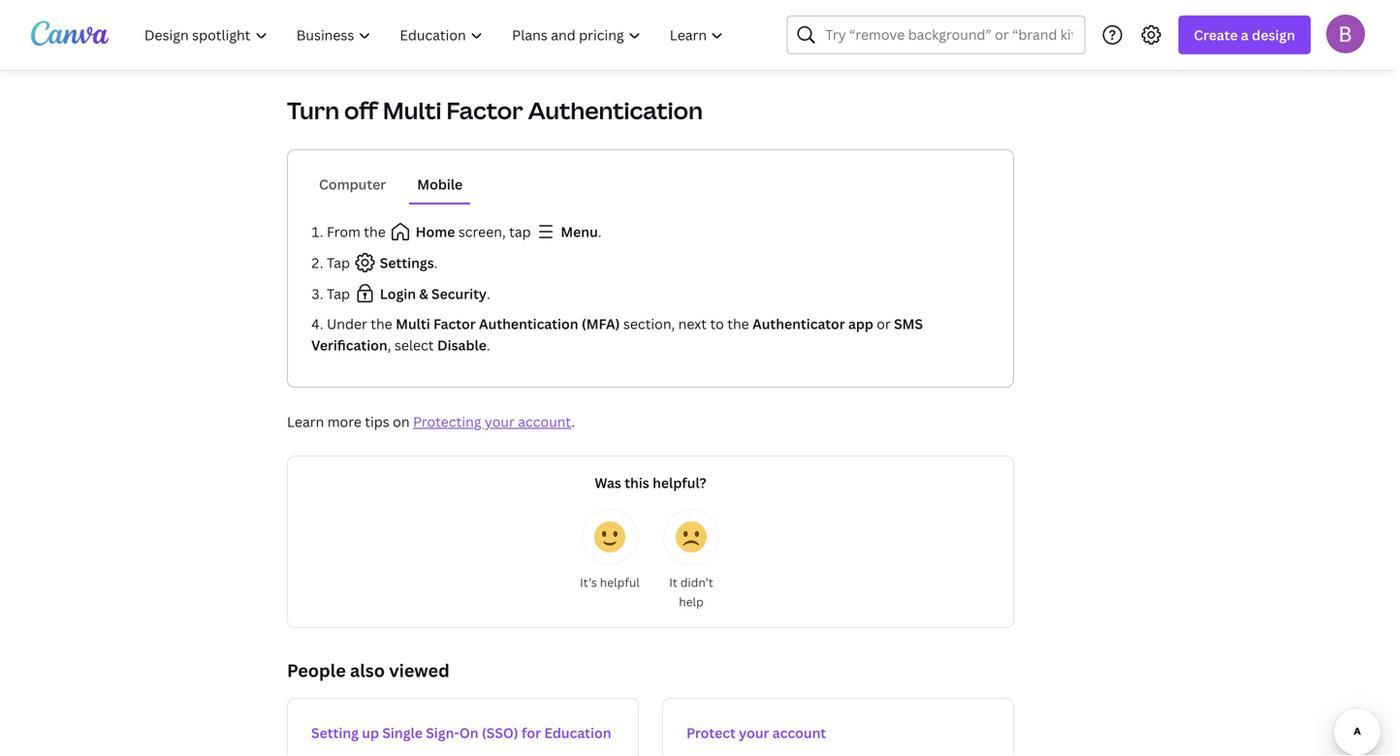 Task type: describe. For each thing, give the bounding box(es) containing it.
create a design
[[1194, 26, 1296, 44]]

create
[[1194, 26, 1238, 44]]

disable
[[437, 336, 487, 354]]

viewed
[[389, 659, 450, 683]]

design
[[1252, 26, 1296, 44]]

it
[[669, 575, 678, 591]]

next
[[678, 315, 707, 333]]

home
[[416, 223, 455, 241]]

computer
[[319, 175, 386, 193]]

sign-
[[426, 724, 460, 742]]

from the
[[327, 223, 389, 241]]

multi for the
[[396, 315, 430, 333]]

(mfa)
[[582, 315, 620, 333]]

tap
[[509, 223, 531, 241]]

protecting your account link
[[413, 413, 572, 431]]

didn't
[[680, 575, 713, 591]]

the for from
[[364, 223, 386, 241]]

tap for settings
[[327, 254, 353, 272]]

tap for login & security
[[327, 285, 353, 303]]

&
[[419, 285, 428, 303]]

create a design button
[[1179, 16, 1311, 54]]

verification
[[311, 336, 388, 354]]

help
[[679, 594, 704, 610]]

settings
[[377, 254, 434, 272]]

single
[[382, 724, 423, 742]]

people
[[287, 659, 346, 683]]

🙂 image
[[594, 522, 625, 553]]

top level navigation element
[[132, 16, 740, 54]]

app
[[848, 315, 874, 333]]

bob builder image
[[1327, 14, 1365, 53]]

, select disable .
[[388, 336, 490, 354]]

sms
[[894, 315, 923, 333]]

education
[[544, 724, 611, 742]]

protecting
[[413, 413, 481, 431]]

it didn't help
[[669, 575, 713, 610]]

setting up single sign-on (sso) for education link
[[287, 698, 639, 755]]

learn more tips on protecting your account .
[[287, 413, 575, 431]]

mobile
[[417, 175, 463, 193]]

also
[[350, 659, 385, 683]]

protect
[[687, 724, 736, 742]]

0 vertical spatial account
[[518, 413, 572, 431]]

Try "remove background" or "brand kit" search field
[[826, 16, 1073, 53]]

protect your account link
[[662, 698, 1014, 755]]

a
[[1241, 26, 1249, 44]]

turn
[[287, 95, 340, 126]]

sms verification
[[311, 315, 923, 354]]

it's helpful
[[580, 575, 640, 591]]

section,
[[623, 315, 675, 333]]

under the multi factor authentication (mfa) section, next to the authenticator app or
[[327, 315, 891, 333]]

mobile button
[[410, 166, 471, 203]]

turn off multi factor authentication
[[287, 95, 703, 126]]

1 horizontal spatial your
[[739, 724, 769, 742]]



Task type: vqa. For each thing, say whether or not it's contained in the screenshot.
HELPFUL?
yes



Task type: locate. For each thing, give the bounding box(es) containing it.
setting up single sign-on (sso) for education
[[311, 724, 611, 742]]

more
[[327, 413, 362, 431]]

(sso)
[[482, 724, 518, 742]]

1 vertical spatial your
[[739, 724, 769, 742]]

multi
[[383, 95, 442, 126], [396, 315, 430, 333]]

authenticator
[[753, 315, 845, 333]]

for
[[522, 724, 541, 742]]

select
[[395, 336, 434, 354]]

this
[[625, 474, 649, 492]]

on
[[460, 724, 479, 742]]

account
[[518, 413, 572, 431], [773, 724, 826, 742]]

the up , on the left top
[[371, 315, 392, 333]]

1 vertical spatial multi
[[396, 315, 430, 333]]

menu
[[558, 223, 598, 241]]

under
[[327, 315, 367, 333]]

0 horizontal spatial account
[[518, 413, 572, 431]]

tap down from at the top left of the page
[[327, 254, 353, 272]]

from
[[327, 223, 361, 241]]

factor for off
[[446, 95, 523, 126]]

learn
[[287, 413, 324, 431]]

to
[[710, 315, 724, 333]]

,
[[388, 336, 391, 354]]

factor for the
[[434, 315, 476, 333]]

1 vertical spatial authentication
[[479, 315, 578, 333]]

the for under
[[371, 315, 392, 333]]

authentication
[[528, 95, 703, 126], [479, 315, 578, 333]]

login
[[380, 285, 416, 303]]

setting
[[311, 724, 359, 742]]

0 vertical spatial your
[[485, 413, 515, 431]]

factor
[[446, 95, 523, 126], [434, 315, 476, 333]]

screen,
[[458, 223, 506, 241]]

your right protect
[[739, 724, 769, 742]]

1 horizontal spatial account
[[773, 724, 826, 742]]

was
[[595, 474, 621, 492]]

the right from at the top left of the page
[[364, 223, 386, 241]]

1 vertical spatial account
[[773, 724, 826, 742]]

multi up select
[[396, 315, 430, 333]]

tap up under at the top of page
[[327, 285, 353, 303]]

the
[[364, 223, 386, 241], [371, 315, 392, 333], [727, 315, 749, 333]]

or
[[877, 315, 891, 333]]

authentication for turn off multi factor authentication
[[528, 95, 703, 126]]

factor up disable
[[434, 315, 476, 333]]

your right protecting
[[485, 413, 515, 431]]

the right to
[[727, 315, 749, 333]]

computer button
[[311, 166, 394, 203]]

protect your account
[[687, 724, 826, 742]]

0 vertical spatial multi
[[383, 95, 442, 126]]

authentication for under the multi factor authentication (mfa) section, next to the authenticator app or
[[479, 315, 578, 333]]

tips
[[365, 413, 390, 431]]

0 vertical spatial tap
[[327, 254, 353, 272]]

login & security
[[377, 285, 487, 303]]

2 tap from the top
[[327, 285, 353, 303]]

0 vertical spatial authentication
[[528, 95, 703, 126]]

off
[[344, 95, 378, 126]]

multi right off
[[383, 95, 442, 126]]

on
[[393, 413, 410, 431]]

tap
[[327, 254, 353, 272], [327, 285, 353, 303]]

it's
[[580, 575, 597, 591]]

security
[[432, 285, 487, 303]]

your
[[485, 413, 515, 431], [739, 724, 769, 742]]

0 horizontal spatial your
[[485, 413, 515, 431]]

1 vertical spatial tap
[[327, 285, 353, 303]]

multi for off
[[383, 95, 442, 126]]

was this helpful?
[[595, 474, 707, 492]]

helpful
[[600, 575, 640, 591]]

factor up mobile button
[[446, 95, 523, 126]]

home screen, tap
[[416, 223, 531, 241]]

.
[[598, 223, 602, 241], [434, 254, 438, 272], [487, 285, 490, 303], [487, 336, 490, 354], [572, 413, 575, 431]]

0 vertical spatial factor
[[446, 95, 523, 126]]

😔 image
[[676, 522, 707, 553]]

people also viewed
[[287, 659, 450, 683]]

1 vertical spatial factor
[[434, 315, 476, 333]]

1 tap from the top
[[327, 254, 353, 272]]

helpful?
[[653, 474, 707, 492]]

up
[[362, 724, 379, 742]]



